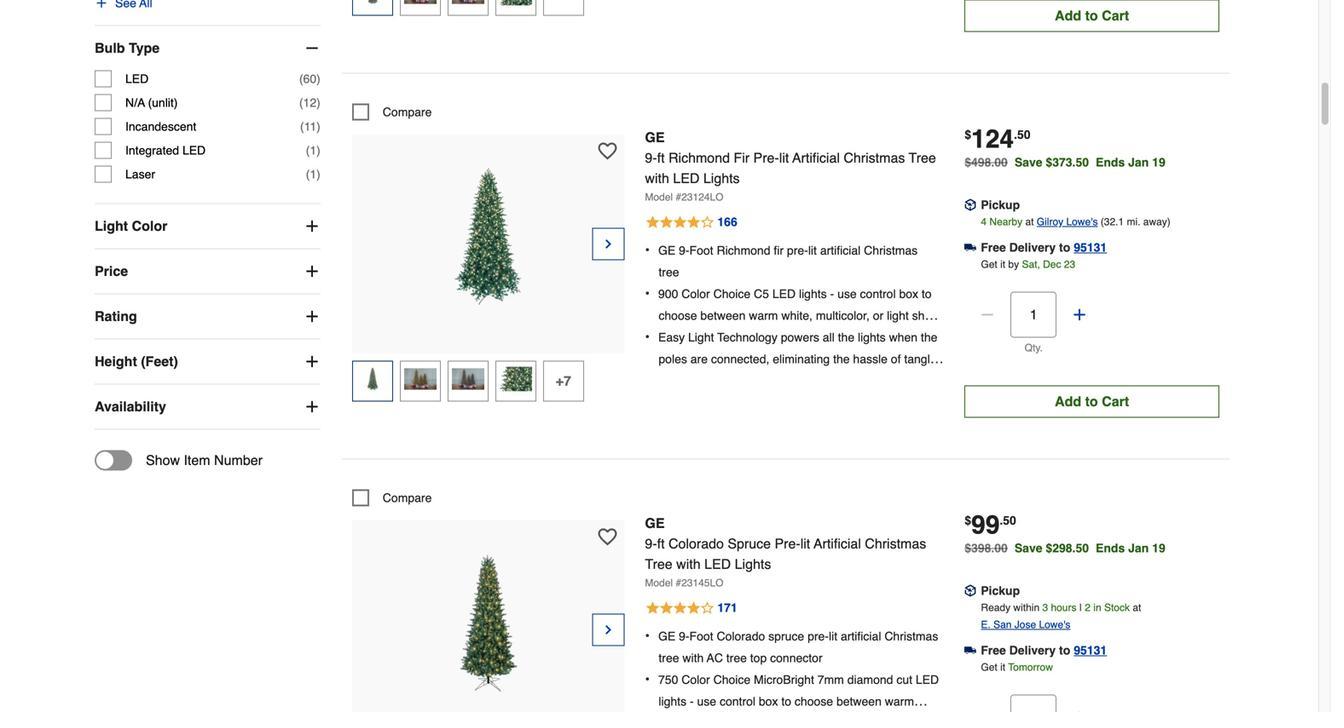 Task type: describe. For each thing, give the bounding box(es) containing it.
actual price $99.50 element
[[965, 511, 1016, 540]]

pre- for led
[[787, 244, 808, 257]]

use inside • ge 9-foot richmond fir pre-lit artificial christmas tree • 900 color choice c5 led lights - use control box to choose between warm white, multicolor, or light show settings
[[837, 287, 857, 301]]

box inside • ge 9-foot richmond fir pre-lit artificial christmas tree • 900 color choice c5 led lights - use control box to choose between warm white, multicolor, or light show settings
[[899, 287, 918, 301]]

free for 99
[[981, 644, 1006, 658]]

• ge 9-foot colorado spruce pre-lit artificial christmas tree with ac tree top connector • 750 color choice microbright 7mm diamond cut led lights - use control box to choose between war
[[645, 628, 939, 713]]

95131 button for 99
[[1074, 642, 1107, 659]]

0 horizontal spatial at
[[1025, 216, 1034, 228]]

cut
[[896, 674, 912, 687]]

san
[[993, 619, 1012, 631]]

get it by sat, dec 23
[[981, 259, 1075, 271]]

with inside • ge 9-foot colorado spruce pre-lit artificial christmas tree with ac tree top connector • 750 color choice microbright 7mm diamond cut led lights - use control box to choose between war
[[682, 652, 704, 665]]

delivery for 124
[[1009, 241, 1056, 254]]

delivery for 99
[[1009, 644, 1056, 658]]

get it tomorrow
[[981, 662, 1053, 674]]

tree for 99
[[645, 557, 673, 572]]

bulb type
[[95, 40, 160, 56]]

166 button
[[645, 213, 944, 233]]

( for n/a (unlit)
[[299, 96, 303, 110]]

connector
[[770, 652, 823, 665]]

) for n/a (unlit)
[[316, 96, 320, 110]]

truck filled image for 99
[[965, 645, 977, 657]]

23145lo
[[681, 578, 723, 590]]

pickup for 124
[[981, 198, 1020, 212]]

9- inside ge 9-ft colorado spruce pre-lit artificial christmas tree with led lights model # 23145lo
[[645, 536, 657, 552]]

$498.00
[[965, 155, 1008, 169]]

christmas inside ge 9-ft colorado spruce pre-lit artificial christmas tree with led lights model # 23145lo
[[865, 536, 926, 552]]

price
[[95, 264, 128, 279]]

ge 9-ft richmond fir pre-lit artificial christmas tree with led lights model # 23124lo
[[645, 129, 936, 203]]

jan for 99
[[1128, 542, 1149, 555]]

99
[[971, 511, 1000, 540]]

2
[[1085, 602, 1091, 614]]

(unlit)
[[148, 96, 178, 110]]

ends for 124
[[1096, 155, 1125, 169]]

lights inside "• easy light technology powers all the lights when the poles are connected, eliminating the hassle of tangled cords"
[[858, 331, 886, 344]]

free for 124
[[981, 241, 1006, 254]]

show item number
[[146, 453, 263, 469]]

$398.00
[[965, 542, 1008, 555]]

lights inside • ge 9-foot colorado spruce pre-lit artificial christmas tree with ac tree top connector • 750 color choice microbright 7mm diamond cut led lights - use control box to choose between war
[[659, 695, 686, 709]]

tomorrow
[[1008, 662, 1053, 674]]

4
[[981, 216, 987, 228]]

with for 124
[[645, 170, 669, 186]]

1 add from the top
[[1055, 8, 1081, 23]]

(32.1
[[1101, 216, 1124, 228]]

ac
[[707, 652, 723, 665]]

heart outline image
[[598, 142, 617, 161]]

choice inside • ge 9-foot richmond fir pre-lit artificial christmas tree • 900 color choice c5 led lights - use control box to choose between warm white, multicolor, or light show settings
[[713, 287, 751, 301]]

mi.
[[1127, 216, 1140, 228]]

pickup image
[[965, 199, 977, 211]]

9- inside • ge 9-foot colorado spruce pre-lit artificial christmas tree with ac tree top connector • 750 color choice microbright 7mm diamond cut led lights - use control box to choose between war
[[679, 630, 689, 644]]

hassle
[[853, 353, 888, 366]]

ft for 124
[[657, 150, 665, 166]]

5014121377 element
[[352, 490, 432, 507]]

artificial for 99
[[814, 536, 861, 552]]

ends jan 19 element for 124
[[1096, 155, 1172, 169]]

heart outline image
[[598, 528, 617, 547]]

free delivery to 95131 for 99
[[981, 644, 1107, 658]]

cart for second add to cart button from the bottom
[[1102, 8, 1129, 23]]

12
[[303, 96, 316, 110]]

0 vertical spatial lowe's
[[1066, 216, 1098, 228]]

price button
[[95, 249, 320, 294]]

# for 124
[[676, 191, 681, 203]]

lights for 99
[[735, 557, 771, 572]]

incandescent
[[125, 120, 196, 133]]

get for 124
[[981, 259, 997, 271]]

2 add from the top
[[1055, 394, 1081, 410]]

2 chevron right image from the top
[[601, 622, 615, 639]]

by
[[1008, 259, 1019, 271]]

lit inside • ge 9-foot colorado spruce pre-lit artificial christmas tree with ac tree top connector • 750 color choice microbright 7mm diamond cut led lights - use control box to choose between war
[[829, 630, 837, 644]]

artificial for 124
[[792, 150, 840, 166]]

7mm
[[818, 674, 844, 687]]

1 for laser
[[310, 168, 316, 181]]

light color
[[95, 218, 167, 234]]

c5
[[754, 287, 769, 301]]

top
[[750, 652, 767, 665]]

( 12 )
[[299, 96, 320, 110]]

( 1 ) for laser
[[306, 168, 320, 181]]

with for 99
[[676, 557, 701, 572]]

compare for 124
[[383, 105, 432, 119]]

within
[[1013, 602, 1040, 614]]

control inside • ge 9-foot richmond fir pre-lit artificial christmas tree • 900 color choice c5 led lights - use control box to choose between warm white, multicolor, or light show settings
[[860, 287, 896, 301]]

( for laser
[[306, 168, 310, 181]]

microbright
[[754, 674, 814, 687]]

rating
[[95, 309, 137, 324]]

dec
[[1043, 259, 1061, 271]]

ge inside ge 9-ft colorado spruce pre-lit artificial christmas tree with led lights model # 23145lo
[[645, 516, 665, 532]]

ge inside the ge 9-ft richmond fir pre-lit artificial christmas tree with led lights model # 23124lo
[[645, 129, 665, 145]]

cart for first add to cart button from the bottom of the page
[[1102, 394, 1129, 410]]

) for incandescent
[[316, 120, 320, 133]]

+7
[[556, 373, 571, 389]]

show item number element
[[95, 451, 263, 471]]

$298.50
[[1046, 542, 1089, 555]]

laser
[[125, 168, 155, 181]]

4 stars image for 124
[[645, 213, 738, 233]]

4 nearby at gilroy lowe's (32.1 mi. away)
[[981, 216, 1171, 228]]

warm
[[749, 309, 778, 323]]

$ for 124
[[965, 128, 971, 141]]

1 horizontal spatial minus image
[[979, 306, 996, 323]]

jose
[[1015, 619, 1036, 631]]

technology
[[717, 331, 778, 344]]

cords
[[659, 374, 688, 388]]

settings
[[659, 331, 700, 344]]

nearby
[[989, 216, 1022, 228]]

led down 'incandescent'
[[182, 144, 206, 157]]

stock
[[1104, 602, 1130, 614]]

95131 for 124
[[1074, 241, 1107, 254]]

or
[[873, 309, 884, 323]]

lit inside ge 9-ft colorado spruce pre-lit artificial christmas tree with led lights model # 23145lo
[[800, 536, 810, 552]]

11
[[304, 120, 316, 133]]

away)
[[1143, 216, 1171, 228]]

savings save $298.50 element
[[1015, 542, 1172, 555]]

9- inside • ge 9-foot richmond fir pre-lit artificial christmas tree • 900 color choice c5 led lights - use control box to choose between warm white, multicolor, or light show settings
[[679, 244, 689, 257]]

model for 124
[[645, 191, 673, 203]]

light inside button
[[95, 218, 128, 234]]

richmond inside • ge 9-foot richmond fir pre-lit artificial christmas tree • 900 color choice c5 led lights - use control box to choose between warm white, multicolor, or light show settings
[[717, 244, 770, 257]]

pre- for •
[[808, 630, 829, 644]]

was price $398.00 element
[[965, 537, 1015, 555]]

pre- for 99
[[775, 536, 800, 552]]

height
[[95, 354, 137, 370]]

lit inside the ge 9-ft richmond fir pre-lit artificial christmas tree with led lights model # 23124lo
[[779, 150, 789, 166]]

23
[[1064, 259, 1075, 271]]

2 • from the top
[[645, 286, 650, 301]]

colorado inside • ge 9-foot colorado spruce pre-lit artificial christmas tree with ac tree top connector • 750 color choice microbright 7mm diamond cut led lights - use control box to choose between war
[[717, 630, 765, 644]]

gilroy
[[1037, 216, 1063, 228]]

lights for 124
[[703, 170, 740, 186]]

• for •
[[645, 242, 650, 258]]

at inside ready within 3 hours | 2 in stock at e. san jose lowe's
[[1133, 602, 1141, 614]]

4 stars image for 99
[[645, 599, 738, 619]]

$498.00 save $373.50 ends jan 19
[[965, 155, 1165, 169]]

led up n/a
[[125, 72, 149, 86]]

use inside • ge 9-foot colorado spruce pre-lit artificial christmas tree with ac tree top connector • 750 color choice microbright 7mm diamond cut led lights - use control box to choose between war
[[697, 695, 716, 709]]

minus image inside the bulb type button
[[303, 40, 320, 57]]

n/a
[[125, 96, 145, 110]]

pre- for 124
[[753, 150, 779, 166]]

plus image
[[95, 0, 108, 10]]

171
[[717, 601, 737, 615]]

bulb
[[95, 40, 125, 56]]

n/a (unlit)
[[125, 96, 178, 110]]

in
[[1093, 602, 1101, 614]]

ge 9-ft colorado spruce pre-lit artificial christmas tree with led lights model # 23145lo
[[645, 516, 926, 590]]

ge inside • ge 9-foot richmond fir pre-lit artificial christmas tree • 900 color choice c5 led lights - use control box to choose between warm white, multicolor, or light show settings
[[658, 244, 676, 257]]

750
[[658, 674, 678, 687]]

95131 button for 124
[[1074, 239, 1107, 256]]

• ge 9-foot richmond fir pre-lit artificial christmas tree • 900 color choice c5 led lights - use control box to choose between warm white, multicolor, or light show settings
[[645, 242, 940, 344]]

the right all
[[838, 331, 854, 344]]

multicolor,
[[816, 309, 870, 323]]

are
[[690, 353, 708, 366]]

bulb type button
[[95, 26, 320, 70]]

savings save $373.50 element
[[1015, 155, 1172, 169]]

tree for 124
[[909, 150, 936, 166]]

light
[[887, 309, 909, 323]]



Task type: locate. For each thing, give the bounding box(es) containing it.
height (feet)
[[95, 354, 178, 370]]

0 vertical spatial pre-
[[753, 150, 779, 166]]

foot inside • ge 9-foot colorado spruce pre-lit artificial christmas tree with ac tree top connector • 750 color choice microbright 7mm diamond cut led lights - use control box to choose between war
[[689, 630, 713, 644]]

easy
[[658, 331, 685, 344]]

1 down ( 11 )
[[310, 144, 316, 157]]

save for 99
[[1015, 542, 1042, 555]]

ge up 750 at the bottom of the page
[[658, 630, 676, 644]]

compare inside 5014121387 element
[[383, 105, 432, 119]]

between inside • ge 9-foot colorado spruce pre-lit artificial christmas tree with ac tree top connector • 750 color choice microbright 7mm diamond cut led lights - use control box to choose between war
[[836, 695, 882, 709]]

1 vertical spatial 19
[[1152, 542, 1165, 555]]

lights
[[703, 170, 740, 186], [735, 557, 771, 572]]

4 stars image containing 166
[[645, 213, 738, 233]]

1 95131 button from the top
[[1074, 239, 1107, 256]]

2 foot from the top
[[689, 630, 713, 644]]

foot for with
[[689, 630, 713, 644]]

ft right heart outline icon
[[657, 536, 665, 552]]

• easy light technology powers all the lights when the poles are connected, eliminating the hassle of tangled cords
[[645, 329, 943, 388]]

tree for •
[[659, 266, 679, 279]]

thumbnail image
[[356, 0, 389, 9], [404, 0, 436, 9], [452, 0, 484, 9], [500, 0, 532, 9], [356, 363, 389, 396], [404, 363, 436, 396], [452, 363, 484, 396], [500, 363, 532, 396]]

# for 99
[[676, 578, 681, 590]]

save for 124
[[1015, 155, 1042, 169]]

1 vertical spatial add
[[1055, 394, 1081, 410]]

box up light
[[899, 287, 918, 301]]

0 horizontal spatial choose
[[659, 309, 697, 323]]

1 vertical spatial lights
[[735, 557, 771, 572]]

4 stars image
[[645, 213, 738, 233], [645, 599, 738, 619]]

it for 99
[[1000, 662, 1005, 674]]

free down e.
[[981, 644, 1006, 658]]

( for integrated led
[[306, 144, 310, 157]]

control up or
[[860, 287, 896, 301]]

eliminating
[[773, 353, 830, 366]]

ends right the $298.50
[[1096, 542, 1125, 555]]

get
[[981, 259, 997, 271], [981, 662, 997, 674]]

spruce
[[768, 630, 804, 644]]

tree up 750 at the bottom of the page
[[659, 652, 679, 665]]

christmas inside the ge 9-ft richmond fir pre-lit artificial christmas tree with led lights model # 23124lo
[[844, 150, 905, 166]]

ready within 3 hours | 2 in stock at e. san jose lowe's
[[981, 602, 1141, 631]]

foot up 'ac'
[[689, 630, 713, 644]]

lit up 7mm
[[829, 630, 837, 644]]

1 vertical spatial truck filled image
[[965, 645, 977, 657]]

fir
[[734, 150, 750, 166]]

ge right heart outline image
[[645, 129, 665, 145]]

2 $ from the top
[[965, 514, 971, 528]]

lit right spruce
[[800, 536, 810, 552]]

pickup up ready
[[981, 584, 1020, 598]]

choice inside • ge 9-foot colorado spruce pre-lit artificial christmas tree with ac tree top connector • 750 color choice microbright 7mm diamond cut led lights - use control box to choose between war
[[713, 674, 751, 687]]

free delivery to 95131 up the dec
[[981, 241, 1107, 254]]

( 60 )
[[299, 72, 320, 86]]

led inside ge 9-ft colorado spruce pre-lit artificial christmas tree with led lights model # 23145lo
[[704, 557, 731, 572]]

0 horizontal spatial -
[[690, 695, 694, 709]]

9- inside the ge 9-ft richmond fir pre-lit artificial christmas tree with led lights model # 23124lo
[[645, 150, 657, 166]]

0 vertical spatial light
[[95, 218, 128, 234]]

plus image inside rating button
[[303, 308, 320, 325]]

1 cart from the top
[[1102, 8, 1129, 23]]

type
[[129, 40, 160, 56]]

2 add to cart button from the top
[[965, 386, 1219, 418]]

0 vertical spatial stepper number input field with increment and decrement buttons number field
[[1011, 292, 1057, 338]]

at right stock
[[1133, 602, 1141, 614]]

with
[[645, 170, 669, 186], [676, 557, 701, 572], [682, 652, 704, 665]]

add to cart button
[[965, 0, 1219, 32], [965, 386, 1219, 418]]

)
[[316, 72, 320, 86], [316, 96, 320, 110], [316, 120, 320, 133], [316, 144, 320, 157], [316, 168, 320, 181]]

- inside • ge 9-foot colorado spruce pre-lit artificial christmas tree with ac tree top connector • 750 color choice microbright 7mm diamond cut led lights - use control box to choose between war
[[690, 695, 694, 709]]

.50 for 99
[[1000, 514, 1016, 528]]

•
[[645, 242, 650, 258], [645, 286, 650, 301], [645, 329, 650, 345], [645, 628, 650, 644], [645, 672, 650, 688]]

led inside • ge 9-foot colorado spruce pre-lit artificial christmas tree with ac tree top connector • 750 color choice microbright 7mm diamond cut led lights - use control box to choose between war
[[916, 674, 939, 687]]

pre- inside • ge 9-foot colorado spruce pre-lit artificial christmas tree with ac tree top connector • 750 color choice microbright 7mm diamond cut led lights - use control box to choose between war
[[808, 630, 829, 644]]

the down show
[[921, 331, 937, 344]]

christmas
[[844, 150, 905, 166], [864, 244, 918, 257], [865, 536, 926, 552], [885, 630, 938, 644]]

1 vertical spatial chevron right image
[[601, 622, 615, 639]]

• for are
[[645, 329, 650, 345]]

.50 for 124
[[1014, 128, 1031, 141]]

1 foot from the top
[[689, 244, 713, 257]]

artificial up diamond
[[841, 630, 881, 644]]

1 vertical spatial 4 stars image
[[645, 599, 738, 619]]

124
[[971, 124, 1014, 154]]

1 delivery from the top
[[1009, 241, 1056, 254]]

1 horizontal spatial light
[[688, 331, 714, 344]]

pre-
[[753, 150, 779, 166], [775, 536, 800, 552]]

1 horizontal spatial -
[[830, 287, 834, 301]]

pre- inside ge 9-ft colorado spruce pre-lit artificial christmas tree with led lights model # 23145lo
[[775, 536, 800, 552]]

0 vertical spatial 95131 button
[[1074, 239, 1107, 256]]

5 ) from the top
[[316, 168, 320, 181]]

1 vertical spatial use
[[697, 695, 716, 709]]

to inside • ge 9-foot colorado spruce pre-lit artificial christmas tree with ac tree top connector • 750 color choice microbright 7mm diamond cut led lights - use control box to choose between war
[[781, 695, 791, 709]]

0 vertical spatial add to cart button
[[965, 0, 1219, 32]]

1 truck filled image from the top
[[965, 242, 977, 254]]

tree inside ge 9-ft colorado spruce pre-lit artificial christmas tree with led lights model # 23145lo
[[645, 557, 673, 572]]

0 vertical spatial colorado
[[668, 536, 724, 552]]

$ inside the $ 99 .50
[[965, 514, 971, 528]]

1 compare from the top
[[383, 105, 432, 119]]

2 get from the top
[[981, 662, 997, 674]]

item
[[184, 453, 210, 469]]

) for laser
[[316, 168, 320, 181]]

0 vertical spatial control
[[860, 287, 896, 301]]

ends jan 19 element
[[1096, 155, 1172, 169], [1096, 542, 1172, 555]]

was price $498.00 element
[[965, 151, 1015, 169]]

1 horizontal spatial at
[[1133, 602, 1141, 614]]

1 add to cart from the top
[[1055, 8, 1129, 23]]

2 ends jan 19 element from the top
[[1096, 542, 1172, 555]]

between down diamond
[[836, 695, 882, 709]]

ge up 900
[[658, 244, 676, 257]]

at left the gilroy
[[1025, 216, 1034, 228]]

ge right heart outline icon
[[645, 516, 665, 532]]

4 stars image containing 171
[[645, 599, 738, 619]]

pickup for 99
[[981, 584, 1020, 598]]

artificial for led
[[820, 244, 861, 257]]

0 vertical spatial minus image
[[303, 40, 320, 57]]

( 1 ) down ( 11 )
[[306, 144, 320, 157]]

1 vertical spatial $
[[965, 514, 971, 528]]

colorado up top
[[717, 630, 765, 644]]

$ up $498.00
[[965, 128, 971, 141]]

ft inside ge 9-ft colorado spruce pre-lit artificial christmas tree with led lights model # 23145lo
[[657, 536, 665, 552]]

with inside the ge 9-ft richmond fir pre-lit artificial christmas tree with led lights model # 23124lo
[[645, 170, 669, 186]]

2 95131 from the top
[[1074, 644, 1107, 658]]

it left tomorrow
[[1000, 662, 1005, 674]]

choose inside • ge 9-foot colorado spruce pre-lit artificial christmas tree with ac tree top connector • 750 color choice microbright 7mm diamond cut led lights - use control box to choose between war
[[795, 695, 833, 709]]

artificial down 166 button
[[820, 244, 861, 257]]

foot
[[689, 244, 713, 257], [689, 630, 713, 644]]

stepper number input field with increment and decrement buttons number field up qty.
[[1011, 292, 1057, 338]]

0 vertical spatial lights
[[703, 170, 740, 186]]

richmond up 23124lo
[[668, 150, 730, 166]]

tree for with
[[659, 652, 679, 665]]

0 horizontal spatial minus image
[[303, 40, 320, 57]]

choose down 7mm
[[795, 695, 833, 709]]

spruce
[[728, 536, 771, 552]]

1 it from the top
[[1000, 259, 1005, 271]]

0 vertical spatial -
[[830, 287, 834, 301]]

2 ends from the top
[[1096, 542, 1125, 555]]

1 • from the top
[[645, 242, 650, 258]]

add to cart
[[1055, 8, 1129, 23], [1055, 394, 1129, 410]]

2 model from the top
[[645, 578, 673, 590]]

.50 up the was price $398.00 'element'
[[1000, 514, 1016, 528]]

1 add to cart button from the top
[[965, 0, 1219, 32]]

( down 12
[[300, 120, 304, 133]]

plus image inside "height (feet)" button
[[303, 353, 320, 371]]

1 vertical spatial minus image
[[979, 306, 996, 323]]

control
[[860, 287, 896, 301], [720, 695, 755, 709]]

0 horizontal spatial tree
[[645, 557, 673, 572]]

|
[[1079, 602, 1082, 614]]

1 19 from the top
[[1152, 155, 1165, 169]]

foot down 23124lo
[[689, 244, 713, 257]]

color inside • ge 9-foot richmond fir pre-lit artificial christmas tree • 900 color choice c5 led lights - use control box to choose between warm white, multicolor, or light show settings
[[682, 287, 710, 301]]

5 • from the top
[[645, 672, 650, 688]]

0 vertical spatial artificial
[[820, 244, 861, 257]]

1 vertical spatial jan
[[1128, 542, 1149, 555]]

color down laser
[[132, 218, 167, 234]]

1 vertical spatial control
[[720, 695, 755, 709]]

95131 down 2
[[1074, 644, 1107, 658]]

0 vertical spatial between
[[700, 309, 746, 323]]

compare for 99
[[383, 491, 432, 505]]

light up price
[[95, 218, 128, 234]]

all
[[823, 331, 835, 344]]

colorado inside ge 9-ft colorado spruce pre-lit artificial christmas tree with led lights model # 23145lo
[[668, 536, 724, 552]]

pickup image
[[965, 585, 977, 597]]

900
[[658, 287, 678, 301]]

2 compare from the top
[[383, 491, 432, 505]]

0 vertical spatial with
[[645, 170, 669, 186]]

delivery
[[1009, 241, 1056, 254], [1009, 644, 1056, 658]]

0 vertical spatial 19
[[1152, 155, 1165, 169]]

1 vertical spatial #
[[676, 578, 681, 590]]

1 vertical spatial artificial
[[841, 630, 881, 644]]

truck filled image
[[965, 242, 977, 254], [965, 645, 977, 657]]

2 19 from the top
[[1152, 542, 1165, 555]]

1 ) from the top
[[316, 72, 320, 86]]

• for with
[[645, 628, 650, 644]]

artificial inside ge 9-ft colorado spruce pre-lit artificial christmas tree with led lights model # 23145lo
[[814, 536, 861, 552]]

truck filled image down pickup image
[[965, 645, 977, 657]]

5014121387 element
[[352, 103, 432, 121]]

jan up stock
[[1128, 542, 1149, 555]]

poles
[[659, 353, 687, 366]]

box
[[899, 287, 918, 301], [759, 695, 778, 709]]

.50 up was price $498.00 element at the top right
[[1014, 128, 1031, 141]]

chevron right image
[[601, 236, 615, 253], [601, 622, 615, 639]]

( for led
[[299, 72, 303, 86]]

( down the 11
[[306, 168, 310, 181]]

1 horizontal spatial box
[[899, 287, 918, 301]]

1 vertical spatial pre-
[[808, 630, 829, 644]]

actual price $124.50 element
[[965, 124, 1031, 154]]

ft right heart outline image
[[657, 150, 665, 166]]

ends jan 19 element for 99
[[1096, 542, 1172, 555]]

tree inside the ge 9-ft richmond fir pre-lit artificial christmas tree with led lights model # 23124lo
[[909, 150, 936, 166]]

) for integrated led
[[316, 144, 320, 157]]

tree right 'ac'
[[726, 652, 747, 665]]

0 vertical spatial tree
[[909, 150, 936, 166]]

1 1 from the top
[[310, 144, 316, 157]]

2 save from the top
[[1015, 542, 1042, 555]]

sat,
[[1022, 259, 1040, 271]]

2 free delivery to 95131 from the top
[[981, 644, 1107, 658]]

pre- inside the ge 9-ft richmond fir pre-lit artificial christmas tree with led lights model # 23124lo
[[753, 150, 779, 166]]

model inside ge 9-ft colorado spruce pre-lit artificial christmas tree with led lights model # 23145lo
[[645, 578, 673, 590]]

0 vertical spatial truck filled image
[[965, 242, 977, 254]]

lit inside • ge 9-foot richmond fir pre-lit artificial christmas tree • 900 color choice c5 led lights - use control box to choose between warm white, multicolor, or light show settings
[[808, 244, 817, 257]]

show
[[912, 309, 940, 323]]

1 ft from the top
[[657, 150, 665, 166]]

get for 99
[[981, 662, 997, 674]]

( for incandescent
[[300, 120, 304, 133]]

artificial for •
[[841, 630, 881, 644]]

0 vertical spatial delivery
[[1009, 241, 1056, 254]]

3 • from the top
[[645, 329, 650, 345]]

1 vertical spatial at
[[1133, 602, 1141, 614]]

artificial
[[792, 150, 840, 166], [814, 536, 861, 552]]

1 vertical spatial ( 1 )
[[306, 168, 320, 181]]

1 pickup from the top
[[981, 198, 1020, 212]]

$
[[965, 128, 971, 141], [965, 514, 971, 528]]

1
[[310, 144, 316, 157], [310, 168, 316, 181]]

1 vertical spatial 95131 button
[[1074, 642, 1107, 659]]

- inside • ge 9-foot richmond fir pre-lit artificial christmas tree • 900 color choice c5 led lights - use control box to choose between warm white, multicolor, or light show settings
[[830, 287, 834, 301]]

1 vertical spatial 1
[[310, 168, 316, 181]]

1 get from the top
[[981, 259, 997, 271]]

delivery up tomorrow
[[1009, 644, 1056, 658]]

add to cart for first add to cart button from the bottom of the page
[[1055, 394, 1129, 410]]

plus image inside the availability button
[[303, 399, 320, 416]]

lit down 166 button
[[808, 244, 817, 257]]

) down 12
[[316, 120, 320, 133]]

1 stepper number input field with increment and decrement buttons number field from the top
[[1011, 292, 1057, 338]]

christmas inside • ge 9-foot colorado spruce pre-lit artificial christmas tree with ac tree top connector • 750 color choice microbright 7mm diamond cut led lights - use control box to choose between war
[[885, 630, 938, 644]]

box inside • ge 9-foot colorado spruce pre-lit artificial christmas tree with ac tree top connector • 750 color choice microbright 7mm diamond cut led lights - use control box to choose between war
[[759, 695, 778, 709]]

# inside ge 9-ft colorado spruce pre-lit artificial christmas tree with led lights model # 23145lo
[[676, 578, 681, 590]]

choice left c5 at the top
[[713, 287, 751, 301]]

when
[[889, 331, 918, 344]]

( 11 )
[[300, 120, 320, 133]]

colorado up 23145lo
[[668, 536, 724, 552]]

tree
[[659, 266, 679, 279], [659, 652, 679, 665], [726, 652, 747, 665]]

( 1 ) down the 11
[[306, 168, 320, 181]]

e.
[[981, 619, 991, 631]]

ends for 99
[[1096, 542, 1125, 555]]

1 for integrated led
[[310, 144, 316, 157]]

1 jan from the top
[[1128, 155, 1149, 169]]

lights inside • ge 9-foot richmond fir pre-lit artificial christmas tree • 900 color choice c5 led lights - use control box to choose between warm white, multicolor, or light show settings
[[799, 287, 827, 301]]

1 vertical spatial delivery
[[1009, 644, 1056, 658]]

white,
[[781, 309, 813, 323]]

free delivery to 95131 up tomorrow
[[981, 644, 1107, 658]]

2 95131 button from the top
[[1074, 642, 1107, 659]]

1 # from the top
[[676, 191, 681, 203]]

led right cut
[[916, 674, 939, 687]]

19 for 124
[[1152, 155, 1165, 169]]

2 cart from the top
[[1102, 394, 1129, 410]]

the
[[838, 331, 854, 344], [921, 331, 937, 344], [833, 353, 850, 366]]

0 vertical spatial it
[[1000, 259, 1005, 271]]

plus image inside price button
[[303, 263, 320, 280]]

lights down 750 at the bottom of the page
[[659, 695, 686, 709]]

2 it from the top
[[1000, 662, 1005, 674]]

0 vertical spatial ft
[[657, 150, 665, 166]]

$ 124 .50
[[965, 124, 1031, 154]]

light
[[95, 218, 128, 234], [688, 331, 714, 344]]

control inside • ge 9-foot colorado spruce pre-lit artificial christmas tree with ac tree top connector • 750 color choice microbright 7mm diamond cut led lights - use control box to choose between war
[[720, 695, 755, 709]]

between inside • ge 9-foot richmond fir pre-lit artificial christmas tree • 900 color choice c5 led lights - use control box to choose between warm white, multicolor, or light show settings
[[700, 309, 746, 323]]

2 1 from the top
[[310, 168, 316, 181]]

95131
[[1074, 241, 1107, 254], [1074, 644, 1107, 658]]

0 vertical spatial choose
[[659, 309, 697, 323]]

1 vertical spatial lights
[[858, 331, 886, 344]]

95131 button
[[1074, 239, 1107, 256], [1074, 642, 1107, 659]]

plus image inside light color button
[[303, 218, 320, 235]]

95131 button down 2
[[1074, 642, 1107, 659]]

artificial inside • ge 9-foot colorado spruce pre-lit artificial christmas tree with ac tree top connector • 750 color choice microbright 7mm diamond cut led lights - use control box to choose between war
[[841, 630, 881, 644]]

fir
[[774, 244, 784, 257]]

model inside the ge 9-ft richmond fir pre-lit artificial christmas tree with led lights model # 23124lo
[[645, 191, 673, 203]]

ft for 99
[[657, 536, 665, 552]]

2 stepper number input field with increment and decrement buttons number field from the top
[[1011, 695, 1057, 713]]

integrated
[[125, 144, 179, 157]]

diamond
[[847, 674, 893, 687]]

0 horizontal spatial use
[[697, 695, 716, 709]]

lowe's left (32.1
[[1066, 216, 1098, 228]]

0 vertical spatial foot
[[689, 244, 713, 257]]

0 vertical spatial 4 stars image
[[645, 213, 738, 233]]

rating button
[[95, 295, 320, 339]]

) for led
[[316, 72, 320, 86]]

0 vertical spatial jan
[[1128, 155, 1149, 169]]

minus image
[[303, 40, 320, 57], [979, 306, 996, 323]]

plus image for light color
[[303, 218, 320, 235]]

( 1 ) for integrated led
[[306, 144, 320, 157]]

95131 for 99
[[1074, 644, 1107, 658]]

.50 inside $ 124 .50
[[1014, 128, 1031, 141]]

led up 23124lo
[[673, 170, 700, 186]]

1 vertical spatial choice
[[713, 674, 751, 687]]

1 vertical spatial add to cart
[[1055, 394, 1129, 410]]

1 chevron right image from the top
[[601, 236, 615, 253]]

1 ends jan 19 element from the top
[[1096, 155, 1172, 169]]

2 choice from the top
[[713, 674, 751, 687]]

0 horizontal spatial lights
[[659, 695, 686, 709]]

delivery up sat, on the right top of the page
[[1009, 241, 1056, 254]]

1 vertical spatial artificial
[[814, 536, 861, 552]]

1 vertical spatial add to cart button
[[965, 386, 1219, 418]]

lights down spruce
[[735, 557, 771, 572]]

foot for •
[[689, 244, 713, 257]]

1 vertical spatial save
[[1015, 542, 1042, 555]]

2 free from the top
[[981, 644, 1006, 658]]

powers
[[781, 331, 819, 344]]

( down ( 11 )
[[306, 144, 310, 157]]

1 model from the top
[[645, 191, 673, 203]]

1 free delivery to 95131 from the top
[[981, 241, 1107, 254]]

$ for 99
[[965, 514, 971, 528]]

1 $ from the top
[[965, 128, 971, 141]]

0 vertical spatial ( 1 )
[[306, 144, 320, 157]]

Stepper number input field with increment and decrement buttons number field
[[1011, 292, 1057, 338], [1011, 695, 1057, 713]]

to inside • ge 9-foot richmond fir pre-lit artificial christmas tree • 900 color choice c5 led lights - use control box to choose between warm white, multicolor, or light show settings
[[922, 287, 932, 301]]

2 truck filled image from the top
[[965, 645, 977, 657]]

1 horizontal spatial lights
[[799, 287, 827, 301]]

free delivery to 95131
[[981, 241, 1107, 254], [981, 644, 1107, 658]]

0 horizontal spatial light
[[95, 218, 128, 234]]

truck filled image down pickup icon
[[965, 242, 977, 254]]

95131 up 23
[[1074, 241, 1107, 254]]

2 pickup from the top
[[981, 584, 1020, 598]]

( up 12
[[299, 72, 303, 86]]

model left 23124lo
[[645, 191, 673, 203]]

1 vertical spatial richmond
[[717, 244, 770, 257]]

2 add to cart from the top
[[1055, 394, 1129, 410]]

2 delivery from the top
[[1009, 644, 1056, 658]]

compare inside 5014121377 element
[[383, 491, 432, 505]]

add
[[1055, 8, 1081, 23], [1055, 394, 1081, 410]]

0 vertical spatial model
[[645, 191, 673, 203]]

connected,
[[711, 353, 769, 366]]

.50 inside the $ 99 .50
[[1000, 514, 1016, 528]]

ends jan 19 element up stock
[[1096, 542, 1172, 555]]

0 vertical spatial chevron right image
[[601, 236, 615, 253]]

2 ) from the top
[[316, 96, 320, 110]]

tree inside • ge 9-foot richmond fir pre-lit artificial christmas tree • 900 color choice c5 led lights - use control box to choose between warm white, multicolor, or light show settings
[[659, 266, 679, 279]]

0 vertical spatial 95131
[[1074, 241, 1107, 254]]

19 for 99
[[1152, 542, 1165, 555]]

2 4 stars image from the top
[[645, 599, 738, 619]]

pickup
[[981, 198, 1020, 212], [981, 584, 1020, 598]]

1 95131 from the top
[[1074, 241, 1107, 254]]

0 vertical spatial ends
[[1096, 155, 1125, 169]]

ends right $373.50
[[1096, 155, 1125, 169]]

0 vertical spatial add to cart
[[1055, 8, 1129, 23]]

tangled
[[904, 353, 943, 366]]

ready
[[981, 602, 1011, 614]]

use
[[837, 287, 857, 301], [697, 695, 716, 709]]

1 vertical spatial between
[[836, 695, 882, 709]]

model for 99
[[645, 578, 673, 590]]

lit right the fir
[[779, 150, 789, 166]]

$ 99 .50
[[965, 511, 1016, 540]]

plus image
[[303, 218, 320, 235], [303, 263, 320, 280], [1071, 306, 1088, 323], [303, 308, 320, 325], [303, 353, 320, 371], [303, 399, 320, 416], [1071, 710, 1088, 713]]

artificial up 166 button
[[792, 150, 840, 166]]

lights up 23124lo
[[703, 170, 740, 186]]

1 vertical spatial -
[[690, 695, 694, 709]]

1 down the 11
[[310, 168, 316, 181]]

get left by at the top
[[981, 259, 997, 271]]

1 ( 1 ) from the top
[[306, 144, 320, 157]]

+7 button
[[543, 361, 584, 402]]

2 vertical spatial lights
[[659, 695, 686, 709]]

4 stars image down 23124lo
[[645, 213, 738, 233]]

plus image for height (feet)
[[303, 353, 320, 371]]

truck filled image for 124
[[965, 242, 977, 254]]

get left tomorrow
[[981, 662, 997, 674]]

2 # from the top
[[676, 578, 681, 590]]

1 vertical spatial cart
[[1102, 394, 1129, 410]]

pre- inside • ge 9-foot richmond fir pre-lit artificial christmas tree • 900 color choice c5 led lights - use control box to choose between warm white, multicolor, or light show settings
[[787, 244, 808, 257]]

0 vertical spatial artificial
[[792, 150, 840, 166]]

1 vertical spatial light
[[688, 331, 714, 344]]

1 vertical spatial tree
[[645, 557, 673, 572]]

1 4 stars image from the top
[[645, 213, 738, 233]]

0 vertical spatial ends jan 19 element
[[1096, 155, 1172, 169]]

lights up white,
[[799, 287, 827, 301]]

) down ( 11 )
[[316, 144, 320, 157]]

0 vertical spatial free
[[981, 241, 1006, 254]]

.50
[[1014, 128, 1031, 141], [1000, 514, 1016, 528]]

0 horizontal spatial control
[[720, 695, 755, 709]]

lights inside the ge 9-ft richmond fir pre-lit artificial christmas tree with led lights model # 23124lo
[[703, 170, 740, 186]]

choose inside • ge 9-foot richmond fir pre-lit artificial christmas tree • 900 color choice c5 led lights - use control box to choose between warm white, multicolor, or light show settings
[[659, 309, 697, 323]]

light inside "• easy light technology powers all the lights when the poles are connected, eliminating the hassle of tangled cords"
[[688, 331, 714, 344]]

ends jan 19 element up mi.
[[1096, 155, 1172, 169]]

choice down 'ac'
[[713, 674, 751, 687]]

pre- right fir at the right of the page
[[787, 244, 808, 257]]

color inside • ge 9-foot colorado spruce pre-lit artificial christmas tree with ac tree top connector • 750 color choice microbright 7mm diamond cut led lights - use control box to choose between war
[[682, 674, 710, 687]]

jan for 124
[[1128, 155, 1149, 169]]

1 horizontal spatial control
[[860, 287, 896, 301]]

use down 'ac'
[[697, 695, 716, 709]]

number
[[214, 453, 263, 469]]

2 ft from the top
[[657, 536, 665, 552]]

166
[[717, 215, 737, 229]]

pickup up nearby
[[981, 198, 1020, 212]]

( down 60
[[299, 96, 303, 110]]

cart
[[1102, 8, 1129, 23], [1102, 394, 1129, 410]]

0 vertical spatial richmond
[[668, 150, 730, 166]]

ft inside the ge 9-ft richmond fir pre-lit artificial christmas tree with led lights model # 23124lo
[[657, 150, 665, 166]]

it
[[1000, 259, 1005, 271], [1000, 662, 1005, 674]]

• inside "• easy light technology powers all the lights when the poles are connected, eliminating the hassle of tangled cords"
[[645, 329, 650, 345]]

lights inside ge 9-ft colorado spruce pre-lit artificial christmas tree with led lights model # 23145lo
[[735, 557, 771, 572]]

0 vertical spatial box
[[899, 287, 918, 301]]

$373.50
[[1046, 155, 1089, 169]]

2 vertical spatial color
[[682, 674, 710, 687]]

led inside the ge 9-ft richmond fir pre-lit artificial christmas tree with led lights model # 23124lo
[[673, 170, 700, 186]]

integrated led
[[125, 144, 206, 157]]

tree up 900
[[659, 266, 679, 279]]

0 vertical spatial choice
[[713, 287, 751, 301]]

minus image right show
[[979, 306, 996, 323]]

-
[[830, 287, 834, 301], [690, 695, 694, 709]]

led inside • ge 9-foot richmond fir pre-lit artificial christmas tree • 900 color choice c5 led lights - use control box to choose between warm white, multicolor, or light show settings
[[772, 287, 796, 301]]

4 stars image down 23145lo
[[645, 599, 738, 619]]

save
[[1015, 155, 1042, 169], [1015, 542, 1042, 555]]

the down all
[[833, 353, 850, 366]]

richmond inside the ge 9-ft richmond fir pre-lit artificial christmas tree with led lights model # 23124lo
[[668, 150, 730, 166]]

it for 124
[[1000, 259, 1005, 271]]

1 free from the top
[[981, 241, 1006, 254]]

0 vertical spatial add
[[1055, 8, 1081, 23]]

led right c5 at the top
[[772, 287, 796, 301]]

# inside the ge 9-ft richmond fir pre-lit artificial christmas tree with led lights model # 23124lo
[[676, 191, 681, 203]]

control down top
[[720, 695, 755, 709]]

lit
[[779, 150, 789, 166], [808, 244, 817, 257], [800, 536, 810, 552], [829, 630, 837, 644]]

0 vertical spatial $
[[965, 128, 971, 141]]

0 vertical spatial pre-
[[787, 244, 808, 257]]

lowe's inside ready within 3 hours | 2 in stock at e. san jose lowe's
[[1039, 619, 1071, 631]]

it left by at the top
[[1000, 259, 1005, 271]]

light color button
[[95, 204, 320, 249]]

plus image for rating
[[303, 308, 320, 325]]

2 jan from the top
[[1128, 542, 1149, 555]]

2 ( 1 ) from the top
[[306, 168, 320, 181]]

artificial up 171 button
[[814, 536, 861, 552]]

0 horizontal spatial between
[[700, 309, 746, 323]]

stepper number input field with increment and decrement buttons number field down tomorrow
[[1011, 695, 1057, 713]]

colorado
[[668, 536, 724, 552], [717, 630, 765, 644]]

with inside ge 9-ft colorado spruce pre-lit artificial christmas tree with led lights model # 23145lo
[[676, 557, 701, 572]]

1 vertical spatial box
[[759, 695, 778, 709]]

foot inside • ge 9-foot richmond fir pre-lit artificial christmas tree • 900 color choice c5 led lights - use control box to choose between warm white, multicolor, or light show settings
[[689, 244, 713, 257]]

ge inside • ge 9-foot colorado spruce pre-lit artificial christmas tree with ac tree top connector • 750 color choice microbright 7mm diamond cut led lights - use control box to choose between war
[[658, 630, 676, 644]]

1 vertical spatial color
[[682, 287, 710, 301]]

) down the 11
[[316, 168, 320, 181]]

show
[[146, 453, 180, 469]]

60
[[303, 72, 316, 86]]

lowe's down hours
[[1039, 619, 1071, 631]]

3
[[1042, 602, 1048, 614]]

1 vertical spatial ends jan 19 element
[[1096, 542, 1172, 555]]

hours
[[1051, 602, 1077, 614]]

free delivery to 95131 for 124
[[981, 241, 1107, 254]]

$ inside $ 124 .50
[[965, 128, 971, 141]]

19
[[1152, 155, 1165, 169], [1152, 542, 1165, 555]]

1 ends from the top
[[1096, 155, 1125, 169]]

choose up settings
[[659, 309, 697, 323]]

4 • from the top
[[645, 628, 650, 644]]

artificial inside • ge 9-foot richmond fir pre-lit artificial christmas tree • 900 color choice c5 led lights - use control box to choose between warm white, multicolor, or light show settings
[[820, 244, 861, 257]]

1 vertical spatial free delivery to 95131
[[981, 644, 1107, 658]]

1 choice from the top
[[713, 287, 751, 301]]

save left the $298.50
[[1015, 542, 1042, 555]]

christmas inside • ge 9-foot richmond fir pre-lit artificial christmas tree • 900 color choice c5 led lights - use control box to choose between warm white, multicolor, or light show settings
[[864, 244, 918, 257]]

height (feet) button
[[95, 340, 320, 384]]

box down microbright
[[759, 695, 778, 709]]

0 vertical spatial pickup
[[981, 198, 1020, 212]]

3 ) from the top
[[316, 120, 320, 133]]

4 ) from the top
[[316, 144, 320, 157]]

0 vertical spatial use
[[837, 287, 857, 301]]

1 vertical spatial 95131
[[1074, 644, 1107, 658]]

9- down 23124lo
[[679, 244, 689, 257]]

add to cart for second add to cart button from the bottom
[[1055, 8, 1129, 23]]

0 vertical spatial compare
[[383, 105, 432, 119]]

plus image for price
[[303, 263, 320, 280]]

model left 23145lo
[[645, 578, 673, 590]]

between up technology
[[700, 309, 746, 323]]

color inside light color button
[[132, 218, 167, 234]]

to
[[1085, 8, 1098, 23], [1059, 241, 1070, 254], [922, 287, 932, 301], [1085, 394, 1098, 410], [1059, 644, 1070, 658], [781, 695, 791, 709]]

9- right heart outline icon
[[645, 536, 657, 552]]

1 vertical spatial it
[[1000, 662, 1005, 674]]

lights up hassle
[[858, 331, 886, 344]]

23124lo
[[681, 191, 723, 203]]

$398.00 save $298.50 ends jan 19
[[965, 542, 1165, 555]]

0 vertical spatial at
[[1025, 216, 1034, 228]]

jan up mi.
[[1128, 155, 1149, 169]]

plus image for availability
[[303, 399, 320, 416]]

0 vertical spatial color
[[132, 218, 167, 234]]

1 save from the top
[[1015, 155, 1042, 169]]

artificial inside the ge 9-ft richmond fir pre-lit artificial christmas tree with led lights model # 23124lo
[[792, 150, 840, 166]]

minus image up 60
[[303, 40, 320, 57]]



Task type: vqa. For each thing, say whether or not it's contained in the screenshot.


